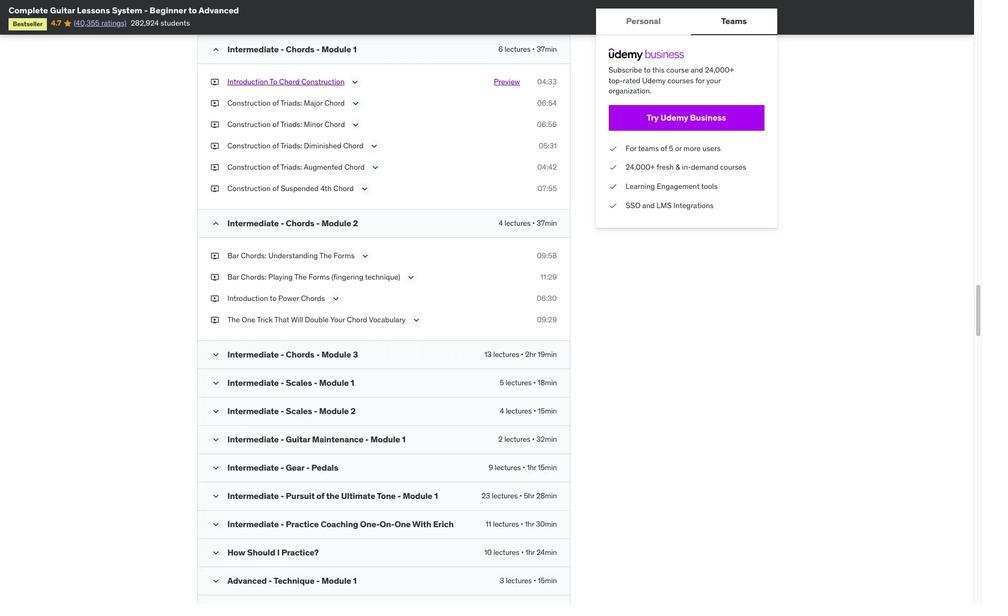 Task type: locate. For each thing, give the bounding box(es) containing it.
and right sso
[[643, 200, 655, 210]]

5
[[669, 143, 674, 153], [500, 378, 504, 388]]

2 scales from the top
[[286, 406, 312, 416]]

that left occur
[[280, 2, 295, 11]]

chords: left playing
[[241, 272, 267, 282]]

7 small image from the top
[[211, 519, 221, 530]]

3 triads: from the top
[[281, 141, 302, 151]]

0 horizontal spatial courses
[[668, 76, 694, 85]]

0 vertical spatial with
[[413, 2, 428, 11]]

module for intermediate - chords - module 3
[[322, 349, 351, 360]]

intermediate up intermediate - gear - pedals
[[228, 434, 279, 445]]

the
[[328, 2, 339, 11], [326, 491, 340, 501]]

up
[[402, 2, 411, 11]]

15min for advanced - technique - module 1
[[538, 576, 557, 586]]

the one trick that will double your chord vocabulary
[[228, 315, 406, 325]]

0 vertical spatial small image
[[211, 44, 221, 55]]

1 intermediate from the top
[[228, 44, 279, 55]]

0 vertical spatial chords:
[[241, 251, 267, 261]]

string
[[228, 2, 248, 11]]

to inside subscribe to this course and 24,000+ top‑rated udemy courses for your organization.
[[644, 65, 651, 75]]

intermediate down intermediate - scales - module 1
[[228, 406, 279, 416]]

9 lectures • 1hr 15min
[[489, 463, 557, 472]]

bar for bar chords: understanding the forms
[[228, 251, 239, 261]]

- up intermediate - gear - pedals
[[281, 434, 284, 445]]

2 vertical spatial 15min
[[538, 576, 557, 586]]

intermediate up intermediate - scales - module 2
[[228, 377, 279, 388]]

small image for intermediate - guitar maintenance - module 1
[[211, 435, 221, 445]]

4
[[499, 218, 503, 228], [500, 406, 505, 416]]

24,000+ fresh & in-demand courses
[[626, 162, 747, 172]]

show lecture description image right 'diminished'
[[369, 141, 380, 152]]

11:29
[[541, 272, 557, 282]]

• for advanced - technique - module 1
[[534, 576, 537, 586]]

chord right 4th on the left top of the page
[[334, 184, 354, 193]]

personal button
[[596, 9, 692, 34]]

3 15min from the top
[[538, 576, 557, 586]]

1 vertical spatial forms
[[309, 272, 330, 282]]

intermediate
[[228, 44, 279, 55], [228, 218, 279, 229], [228, 349, 279, 360], [228, 377, 279, 388], [228, 406, 279, 416], [228, 434, 279, 445], [228, 462, 279, 473], [228, 491, 279, 501], [228, 519, 279, 530]]

- right gear
[[306, 462, 310, 473]]

intermediate for intermediate - chords - module 3
[[228, 349, 279, 360]]

small image for intermediate - scales - module 2
[[211, 406, 221, 417]]

introduction for introduction to power chords
[[228, 294, 268, 303]]

pedals
[[312, 462, 339, 473]]

1 vertical spatial 37min
[[537, 218, 557, 228]]

6 small image from the top
[[211, 491, 221, 502]]

module for intermediate - chords - module 1
[[322, 44, 351, 55]]

24,000+ up "your" on the top of page
[[706, 65, 735, 75]]

1hr left 24min
[[526, 548, 535, 557]]

one left trick at the left bottom of page
[[242, 315, 256, 325]]

15min down 18min
[[538, 406, 557, 416]]

9 small image from the top
[[211, 576, 221, 587]]

1 vertical spatial to
[[644, 65, 651, 75]]

0 vertical spatial 3
[[353, 349, 358, 360]]

of up construction of suspended 4th chord
[[273, 162, 279, 172]]

1 vertical spatial 3
[[500, 576, 505, 586]]

•
[[533, 44, 535, 54], [533, 218, 535, 228], [521, 350, 524, 359], [534, 378, 536, 388], [534, 406, 537, 416], [532, 435, 535, 444], [523, 463, 526, 472], [520, 491, 523, 501], [521, 519, 524, 529], [522, 548, 524, 557], [534, 576, 537, 586]]

udemy
[[643, 76, 666, 85], [661, 112, 689, 123]]

1 small image from the top
[[211, 44, 221, 55]]

construction up major
[[302, 77, 345, 87]]

practice?
[[282, 547, 319, 558]]

augmented
[[304, 162, 343, 172]]

bar chords: playing the forms (fingering technique)
[[228, 272, 401, 282]]

0 vertical spatial forms
[[334, 251, 355, 261]]

show lecture description image for construction of triads: major chord
[[350, 98, 361, 109]]

1 15min from the top
[[538, 406, 557, 416]]

ratings)
[[101, 18, 127, 28]]

13
[[485, 350, 492, 359]]

4 for intermediate - scales - module 2
[[500, 406, 505, 416]]

1 introduction from the top
[[228, 77, 268, 87]]

module right technique
[[322, 575, 352, 586]]

intermediate - chords - module 1
[[228, 44, 357, 55]]

of down to at the top left of page
[[273, 98, 279, 108]]

double
[[305, 315, 329, 325]]

lms
[[657, 200, 672, 210]]

guitar up the 4.7
[[50, 5, 75, 15]]

1 chords: from the top
[[241, 251, 267, 261]]

- up intermediate - guitar maintenance - module 1
[[314, 406, 318, 416]]

udemy inside subscribe to this course and 24,000+ top‑rated udemy courses for your organization.
[[643, 76, 666, 85]]

top‑rated
[[609, 76, 641, 85]]

of for construction of triads: minor chord
[[273, 120, 279, 129]]

triads: down introduction to chord construction button
[[281, 98, 302, 108]]

1 vertical spatial 5
[[500, 378, 504, 388]]

4 for intermediate - chords - module 2
[[499, 218, 503, 228]]

forms up the (fingering
[[334, 251, 355, 261]]

one-
[[360, 519, 380, 530]]

0 horizontal spatial the
[[228, 315, 240, 325]]

0 horizontal spatial 5
[[500, 378, 504, 388]]

0 vertical spatial to
[[189, 5, 197, 15]]

chords up intermediate - scales - module 1
[[286, 349, 315, 360]]

lectures for intermediate - guitar maintenance - module 1
[[505, 435, 531, 444]]

organization.
[[609, 86, 652, 96]]

to for subscribe to this course and 24,000+ top‑rated udemy courses for your organization.
[[644, 65, 651, 75]]

this
[[653, 65, 665, 75]]

2 vertical spatial the
[[228, 315, 240, 325]]

udemy down this
[[643, 76, 666, 85]]

show lecture description image for construction of triads: minor chord
[[351, 120, 361, 130]]

2 horizontal spatial the
[[320, 251, 332, 261]]

of for construction of triads: augmented chord
[[273, 162, 279, 172]]

show lecture description image for construction of suspended 4th chord
[[359, 184, 370, 194]]

of for construction of suspended 4th chord
[[273, 184, 279, 193]]

of down construction of triads: major chord
[[273, 120, 279, 129]]

chords: left understanding
[[241, 251, 267, 261]]

5 small image from the top
[[211, 435, 221, 445]]

courses right demand at right top
[[721, 162, 747, 172]]

2 small image from the top
[[211, 350, 221, 360]]

bar
[[228, 251, 239, 261], [228, 272, 239, 282]]

udemy business image
[[609, 48, 684, 61]]

construction of suspended 4th chord
[[228, 184, 354, 193]]

construction for construction of triads: minor chord
[[228, 120, 271, 129]]

advanced left the tuning
[[199, 5, 239, 15]]

intermediate up bar chords: understanding the forms
[[228, 218, 279, 229]]

module down 4th on the left top of the page
[[322, 218, 351, 229]]

guitar up gear
[[286, 434, 311, 445]]

1 for intermediate - chords - module 1
[[353, 44, 357, 55]]

1 horizontal spatial courses
[[721, 162, 747, 172]]

4 triads: from the top
[[281, 162, 302, 172]]

maintenance
[[312, 434, 364, 445]]

- right technique
[[317, 575, 320, 586]]

learning
[[626, 181, 655, 191]]

guitar right the on
[[341, 2, 361, 11]]

1 vertical spatial courses
[[721, 162, 747, 172]]

of down "construction of triads: minor chord"
[[273, 141, 279, 151]]

i
[[277, 547, 280, 558]]

show lecture description image up the your
[[331, 294, 341, 304]]

• for intermediate - gear - pedals
[[523, 463, 526, 472]]

lectures for intermediate - chords - module 3
[[494, 350, 520, 359]]

intermediate - scales - module 2
[[228, 406, 356, 416]]

0 vertical spatial 1hr
[[527, 463, 537, 472]]

2 horizontal spatial to
[[644, 65, 651, 75]]

and up for
[[691, 65, 704, 75]]

0 vertical spatial 2
[[353, 218, 358, 229]]

module for intermediate - scales - module 1
[[319, 377, 349, 388]]

introduction left to at the top left of page
[[228, 77, 268, 87]]

0 horizontal spatial one
[[242, 315, 256, 325]]

intermediate for intermediate - practice coaching one-on-one with erich
[[228, 519, 279, 530]]

udemy right "try" on the right of page
[[661, 112, 689, 123]]

xsmall image for construction of triads: diminished chord
[[211, 141, 219, 152]]

construction down "construction of triads: minor chord"
[[228, 141, 271, 151]]

2 horizontal spatial and
[[691, 65, 704, 75]]

2 intermediate from the top
[[228, 218, 279, 229]]

1hr for one-
[[525, 519, 535, 529]]

9 intermediate from the top
[[228, 519, 279, 530]]

2 vertical spatial and
[[643, 200, 655, 210]]

1 vertical spatial chords:
[[241, 272, 267, 282]]

37min up 04:33
[[537, 44, 557, 54]]

chord
[[279, 77, 300, 87], [325, 98, 345, 108], [325, 120, 345, 129], [343, 141, 364, 151], [345, 162, 365, 172], [334, 184, 354, 193], [347, 315, 368, 325]]

to left 'power' at left
[[270, 294, 277, 303]]

construction down to at the top left of page
[[228, 98, 271, 108]]

0 horizontal spatial 24,000+
[[626, 162, 655, 172]]

intermediate for intermediate - guitar maintenance - module 1
[[228, 434, 279, 445]]

small image
[[211, 218, 221, 229], [211, 350, 221, 360], [211, 378, 221, 389], [211, 406, 221, 417], [211, 435, 221, 445], [211, 491, 221, 502], [211, 519, 221, 530], [211, 548, 221, 558], [211, 576, 221, 587]]

construction of triads: major chord
[[228, 98, 345, 108]]

that left the will
[[275, 315, 290, 325]]

and
[[363, 2, 376, 11], [691, 65, 704, 75], [643, 200, 655, 210]]

pursuit
[[286, 491, 315, 501]]

small image for advanced - technique - module 1
[[211, 576, 221, 587]]

triads:
[[281, 98, 302, 108], [281, 120, 302, 129], [281, 141, 302, 151], [281, 162, 302, 172]]

for
[[626, 143, 637, 153]]

1 37min from the top
[[537, 44, 557, 54]]

4 intermediate from the top
[[228, 377, 279, 388]]

of
[[273, 98, 279, 108], [273, 120, 279, 129], [273, 141, 279, 151], [661, 143, 668, 153], [273, 162, 279, 172], [273, 184, 279, 193], [317, 491, 325, 501]]

3 intermediate from the top
[[228, 349, 279, 360]]

with
[[413, 2, 428, 11], [413, 519, 432, 530]]

show lecture description image right 4th on the left top of the page
[[359, 184, 370, 194]]

module
[[322, 44, 351, 55], [322, 218, 351, 229], [322, 349, 351, 360], [319, 377, 349, 388], [319, 406, 349, 416], [371, 434, 400, 445], [403, 491, 433, 501], [322, 575, 352, 586]]

0 vertical spatial 4
[[499, 218, 503, 228]]

coaching
[[321, 519, 359, 530]]

on-
[[380, 519, 395, 530]]

scales for 2
[[286, 406, 312, 416]]

0 vertical spatial courses
[[668, 76, 694, 85]]

construction left suspended
[[228, 184, 271, 193]]

chord for minor
[[325, 120, 345, 129]]

1 triads: from the top
[[281, 98, 302, 108]]

tone
[[377, 491, 396, 501]]

0 horizontal spatial to
[[189, 5, 197, 15]]

introduction inside button
[[228, 77, 268, 87]]

lectures for intermediate - scales - module 2
[[506, 406, 532, 416]]

module up maintenance
[[319, 406, 349, 416]]

• for intermediate - chords - module 3
[[521, 350, 524, 359]]

introduction for introduction to chord construction
[[228, 77, 268, 87]]

learning engagement tools
[[626, 181, 718, 191]]

intermediate down the tuning
[[228, 44, 279, 55]]

to up students
[[189, 5, 197, 15]]

chord right major
[[325, 98, 345, 108]]

0 vertical spatial bar
[[228, 251, 239, 261]]

small image for intermediate - practice coaching one-on-one with erich
[[211, 519, 221, 530]]

intermediate for intermediate - scales - module 2
[[228, 406, 279, 416]]

282,924 students
[[131, 18, 190, 28]]

module for advanced - technique - module 1
[[322, 575, 352, 586]]

show lecture description image for bar chords: playing the forms (fingering technique)
[[406, 272, 417, 283]]

show lecture description image right augmented
[[370, 162, 381, 173]]

1 vertical spatial the
[[326, 491, 340, 501]]

your
[[707, 76, 721, 85]]

and inside string patterns that occur on the guitar and what's up with that tuning ...
[[363, 2, 376, 11]]

construction
[[302, 77, 345, 87], [228, 98, 271, 108], [228, 120, 271, 129], [228, 141, 271, 151], [228, 162, 271, 172], [228, 184, 271, 193]]

8 intermediate from the top
[[228, 491, 279, 501]]

1 vertical spatial 2
[[351, 406, 356, 416]]

1 vertical spatial introduction
[[228, 294, 268, 303]]

triads: for minor
[[281, 120, 302, 129]]

04:42
[[538, 162, 557, 172]]

1 vertical spatial 15min
[[538, 463, 557, 472]]

chords: for playing
[[241, 272, 267, 282]]

5hr
[[524, 491, 535, 501]]

construction of triads: minor chord
[[228, 120, 345, 129]]

and left what's at top left
[[363, 2, 376, 11]]

the right the on
[[328, 2, 339, 11]]

5 intermediate from the top
[[228, 406, 279, 416]]

chord for augmented
[[345, 162, 365, 172]]

0 vertical spatial and
[[363, 2, 376, 11]]

1 small image from the top
[[211, 218, 221, 229]]

2 bar from the top
[[228, 272, 239, 282]]

2 introduction from the top
[[228, 294, 268, 303]]

0 vertical spatial advanced
[[199, 5, 239, 15]]

0 vertical spatial that
[[280, 2, 295, 11]]

show lecture description image
[[369, 141, 380, 152], [370, 162, 381, 173], [359, 184, 370, 194], [406, 272, 417, 283], [331, 294, 341, 304], [411, 315, 422, 326]]

small image
[[211, 44, 221, 55], [211, 463, 221, 473]]

the left ultimate
[[326, 491, 340, 501]]

chord right 'diminished'
[[343, 141, 364, 151]]

show lecture description image for the one trick that will double your chord vocabulary
[[411, 315, 422, 326]]

that down string
[[228, 12, 243, 22]]

tuning
[[244, 12, 266, 22]]

1 vertical spatial and
[[691, 65, 704, 75]]

24,000+ up learning on the top right
[[626, 162, 655, 172]]

1 horizontal spatial forms
[[334, 251, 355, 261]]

triads: up construction of triads: diminished chord
[[281, 120, 302, 129]]

15min down 24min
[[538, 576, 557, 586]]

1 vertical spatial udemy
[[661, 112, 689, 123]]

0 vertical spatial the
[[320, 251, 332, 261]]

07:55
[[538, 184, 557, 193]]

xsmall image
[[211, 2, 219, 12], [211, 77, 219, 87], [609, 143, 618, 154], [211, 162, 219, 173], [609, 181, 618, 192], [609, 200, 618, 211], [211, 251, 219, 261], [211, 272, 219, 283]]

0 vertical spatial introduction
[[228, 77, 268, 87]]

small image for intermediate - chords - module 3
[[211, 350, 221, 360]]

lectures for intermediate - gear - pedals
[[495, 463, 521, 472]]

intermediate - practice coaching one-on-one with erich
[[228, 519, 454, 530]]

- left gear
[[281, 462, 284, 473]]

1 horizontal spatial to
[[270, 294, 277, 303]]

the inside string patterns that occur on the guitar and what's up with that tuning ...
[[328, 2, 339, 11]]

guitar inside string patterns that occur on the guitar and what's up with that tuning ...
[[341, 2, 361, 11]]

1 vertical spatial 1hr
[[525, 519, 535, 529]]

xsmall image for construction of triads: minor chord
[[211, 120, 219, 130]]

chords up understanding
[[286, 218, 315, 229]]

3 small image from the top
[[211, 378, 221, 389]]

2 chords: from the top
[[241, 272, 267, 282]]

subscribe
[[609, 65, 643, 75]]

intermediate down trick at the left bottom of page
[[228, 349, 279, 360]]

0 horizontal spatial and
[[363, 2, 376, 11]]

0 vertical spatial udemy
[[643, 76, 666, 85]]

show lecture description image for introduction to power chords
[[331, 294, 341, 304]]

intermediate - gear - pedals
[[228, 462, 339, 473]]

the for understanding
[[320, 251, 332, 261]]

that
[[280, 2, 295, 11], [228, 12, 243, 22], [275, 315, 290, 325]]

09:58
[[537, 251, 557, 261]]

• for intermediate - pursuit of the ultimate tone - module 1
[[520, 491, 523, 501]]

module down the your
[[322, 349, 351, 360]]

7 intermediate from the top
[[228, 462, 279, 473]]

lessons
[[77, 5, 110, 15]]

0 horizontal spatial forms
[[309, 272, 330, 282]]

xsmall image
[[211, 98, 219, 109], [211, 120, 219, 130], [211, 141, 219, 152], [609, 162, 618, 173], [211, 184, 219, 194], [211, 294, 219, 304], [211, 315, 219, 325]]

3 down "10 lectures • 1hr 24min"
[[500, 576, 505, 586]]

show lecture description image for construction of triads: augmented chord
[[370, 162, 381, 173]]

0 vertical spatial scales
[[286, 377, 312, 388]]

1 vertical spatial scales
[[286, 406, 312, 416]]

chord right augmented
[[345, 162, 365, 172]]

2 triads: from the top
[[281, 120, 302, 129]]

8 small image from the top
[[211, 548, 221, 558]]

0 vertical spatial 24,000+
[[706, 65, 735, 75]]

1 horizontal spatial 24,000+
[[706, 65, 735, 75]]

6 intermediate from the top
[[228, 434, 279, 445]]

1hr left 30min
[[525, 519, 535, 529]]

scales down the 'intermediate - chords - module 3'
[[286, 377, 312, 388]]

1
[[353, 44, 357, 55], [351, 377, 355, 388], [402, 434, 406, 445], [435, 491, 438, 501], [353, 575, 357, 586]]

gear
[[286, 462, 305, 473]]

triads: up construction of triads: augmented chord
[[281, 141, 302, 151]]

construction down construction of triads: major chord
[[228, 120, 271, 129]]

lectures for how should i practice?
[[494, 548, 520, 557]]

with left erich on the left of the page
[[413, 519, 432, 530]]

the right playing
[[295, 272, 307, 282]]

24,000+ inside subscribe to this course and 24,000+ top‑rated udemy courses for your organization.
[[706, 65, 735, 75]]

playing
[[269, 272, 293, 282]]

construction up construction of suspended 4th chord
[[228, 162, 271, 172]]

bar chords: understanding the forms
[[228, 251, 355, 261]]

construction of triads: diminished chord
[[228, 141, 364, 151]]

5 left or
[[669, 143, 674, 153]]

2hr
[[526, 350, 536, 359]]

chords up 'introduction to chord construction'
[[286, 44, 315, 55]]

module down the 'intermediate - chords - module 3'
[[319, 377, 349, 388]]

1hr
[[527, 463, 537, 472], [525, 519, 535, 529], [526, 548, 535, 557]]

module for intermediate - chords - module 2
[[322, 218, 351, 229]]

2 15min from the top
[[538, 463, 557, 472]]

0 vertical spatial 15min
[[538, 406, 557, 416]]

06:30
[[537, 294, 557, 303]]

1 vertical spatial small image
[[211, 463, 221, 473]]

1 vertical spatial bar
[[228, 272, 239, 282]]

chord for diminished
[[343, 141, 364, 151]]

preview
[[494, 77, 521, 87]]

0 horizontal spatial 3
[[353, 349, 358, 360]]

scales down intermediate - scales - module 1
[[286, 406, 312, 416]]

and inside subscribe to this course and 24,000+ top‑rated udemy courses for your organization.
[[691, 65, 704, 75]]

• for intermediate - chords - module 1
[[533, 44, 535, 54]]

1 vertical spatial 4
[[500, 406, 505, 416]]

users
[[703, 143, 721, 153]]

intermediate up should
[[228, 519, 279, 530]]

1 vertical spatial the
[[295, 272, 307, 282]]

2 for intermediate - scales - module 2
[[351, 406, 356, 416]]

37min for intermediate - chords - module 2
[[537, 218, 557, 228]]

with inside string patterns that occur on the guitar and what's up with that tuning ...
[[413, 2, 428, 11]]

0 vertical spatial 5
[[669, 143, 674, 153]]

intermediate down intermediate - gear - pedals
[[228, 491, 279, 501]]

(40,355 ratings)
[[74, 18, 127, 28]]

2 vertical spatial to
[[270, 294, 277, 303]]

1 horizontal spatial and
[[643, 200, 655, 210]]

1hr up 5hr
[[527, 463, 537, 472]]

1 horizontal spatial the
[[295, 272, 307, 282]]

lectures for intermediate - chords - module 2
[[505, 218, 531, 228]]

15min down 32min
[[538, 463, 557, 472]]

1 scales from the top
[[286, 377, 312, 388]]

courses
[[668, 76, 694, 85], [721, 162, 747, 172]]

2 small image from the top
[[211, 463, 221, 473]]

tab list
[[596, 9, 778, 35]]

triads: up construction of suspended 4th chord
[[281, 162, 302, 172]]

2 37min from the top
[[537, 218, 557, 228]]

introduction up trick at the left bottom of page
[[228, 294, 268, 303]]

small image for intermediate - scales - module 1
[[211, 378, 221, 389]]

4 small image from the top
[[211, 406, 221, 417]]

1 horizontal spatial one
[[395, 519, 411, 530]]

show lecture description image right vocabulary
[[411, 315, 422, 326]]

1 bar from the top
[[228, 251, 239, 261]]

2 horizontal spatial guitar
[[341, 2, 361, 11]]

• for intermediate - scales - module 1
[[534, 378, 536, 388]]

module down string patterns that occur on the guitar and what's up with that tuning ...
[[322, 44, 351, 55]]

the left trick at the left bottom of page
[[228, 315, 240, 325]]

xsmall image for the one trick that will double your chord vocabulary
[[211, 315, 219, 325]]

04:33
[[538, 77, 557, 87]]

show lecture description image for bar chords: understanding the forms
[[360, 251, 371, 262]]

show lecture description image
[[350, 77, 361, 88], [350, 98, 361, 109], [351, 120, 361, 130], [360, 251, 371, 262]]

13 lectures • 2hr 19min
[[485, 350, 557, 359]]

with right up
[[413, 2, 428, 11]]

1 for advanced - technique - module 1
[[353, 575, 357, 586]]

0 vertical spatial 37min
[[537, 44, 557, 54]]

0 vertical spatial the
[[328, 2, 339, 11]]



Task type: describe. For each thing, give the bounding box(es) containing it.
minor
[[304, 120, 323, 129]]

personal
[[627, 16, 661, 26]]

advanced - technique - module 1
[[228, 575, 357, 586]]

• for intermediate - guitar maintenance - module 1
[[532, 435, 535, 444]]

forms for understanding
[[334, 251, 355, 261]]

trick
[[257, 315, 273, 325]]

construction inside button
[[302, 77, 345, 87]]

for teams of 5 or more users
[[626, 143, 721, 153]]

your
[[331, 315, 345, 325]]

10 lectures • 1hr 24min
[[485, 548, 557, 557]]

beginner
[[150, 5, 187, 15]]

sso
[[626, 200, 641, 210]]

or
[[676, 143, 682, 153]]

suspended
[[281, 184, 319, 193]]

chord for major
[[325, 98, 345, 108]]

282,924
[[131, 18, 159, 28]]

business
[[691, 112, 727, 123]]

small image for intermediate - pursuit of the ultimate tone - module 1
[[211, 491, 221, 502]]

complete guitar lessons system - beginner to advanced
[[9, 5, 239, 15]]

- left pursuit
[[281, 491, 284, 501]]

6
[[499, 44, 503, 54]]

small image for intermediate - chords - module 1
[[211, 44, 221, 55]]

small image for intermediate - chords - module 2
[[211, 218, 221, 229]]

3 lectures • 15min
[[500, 576, 557, 586]]

- left the practice
[[281, 519, 284, 530]]

18min
[[538, 378, 557, 388]]

- left technique
[[269, 575, 272, 586]]

09:29
[[537, 315, 557, 325]]

11 lectures • 1hr 30min
[[486, 519, 557, 529]]

will
[[291, 315, 303, 325]]

chord inside button
[[279, 77, 300, 87]]

1 horizontal spatial 5
[[669, 143, 674, 153]]

5 lectures • 18min
[[500, 378, 557, 388]]

1hr for pedals
[[527, 463, 537, 472]]

- up intermediate - scales - module 1
[[281, 349, 284, 360]]

intermediate - guitar maintenance - module 1
[[228, 434, 406, 445]]

power
[[279, 294, 299, 303]]

0 horizontal spatial guitar
[[50, 5, 75, 15]]

tools
[[702, 181, 718, 191]]

06:54
[[538, 98, 557, 108]]

lectures for intermediate - chords - module 1
[[505, 44, 531, 54]]

diminished
[[304, 141, 342, 151]]

technique
[[274, 575, 315, 586]]

bar for bar chords: playing the forms (fingering technique)
[[228, 272, 239, 282]]

introduction to chord construction
[[228, 77, 345, 87]]

module for intermediate - scales - module 2
[[319, 406, 349, 416]]

1 vertical spatial that
[[228, 12, 243, 22]]

complete
[[9, 5, 48, 15]]

xsmall image for introduction to power chords
[[211, 294, 219, 304]]

try udemy business link
[[609, 105, 765, 131]]

construction for construction of triads: augmented chord
[[228, 162, 271, 172]]

1 vertical spatial with
[[413, 519, 432, 530]]

30min
[[536, 519, 557, 529]]

&
[[676, 162, 681, 172]]

tab list containing personal
[[596, 9, 778, 35]]

module right maintenance
[[371, 434, 400, 445]]

2 lectures • 32min
[[499, 435, 557, 444]]

19min
[[538, 350, 557, 359]]

- down suspended
[[317, 218, 320, 229]]

chords down bar chords: playing the forms (fingering technique)
[[301, 294, 325, 303]]

1 vertical spatial advanced
[[228, 575, 267, 586]]

system
[[112, 5, 142, 15]]

intermediate for intermediate - chords - module 2
[[228, 218, 279, 229]]

ultimate
[[341, 491, 376, 501]]

intermediate - pursuit of the ultimate tone - module 1
[[228, 491, 438, 501]]

• for intermediate - scales - module 2
[[534, 406, 537, 416]]

- down double at the left bottom
[[317, 349, 320, 360]]

lectures for intermediate - practice coaching one-on-one with erich
[[493, 519, 519, 529]]

- up 282,924
[[144, 5, 148, 15]]

- up 'introduction to chord construction'
[[281, 44, 284, 55]]

(40,355
[[74, 18, 100, 28]]

• for intermediate - chords - module 2
[[533, 218, 535, 228]]

lectures for intermediate - scales - module 1
[[506, 378, 532, 388]]

- down the 'intermediate - chords - module 3'
[[314, 377, 318, 388]]

0 vertical spatial one
[[242, 315, 256, 325]]

how should i practice?
[[228, 547, 319, 558]]

23 lectures • 5hr 28min
[[482, 491, 557, 501]]

05:31
[[539, 141, 557, 151]]

courses inside subscribe to this course and 24,000+ top‑rated udemy courses for your organization.
[[668, 76, 694, 85]]

15min for intermediate - scales - module 2
[[538, 406, 557, 416]]

the for playing
[[295, 272, 307, 282]]

lectures for advanced - technique - module 1
[[506, 576, 532, 586]]

module right tone
[[403, 491, 433, 501]]

occur
[[296, 2, 316, 11]]

1 vertical spatial one
[[395, 519, 411, 530]]

- up bar chords: understanding the forms
[[281, 218, 284, 229]]

- right tone
[[398, 491, 401, 501]]

chords: for understanding
[[241, 251, 267, 261]]

xsmall image for construction of triads: major chord
[[211, 98, 219, 109]]

• for intermediate - practice coaching one-on-one with erich
[[521, 519, 524, 529]]

try
[[647, 112, 659, 123]]

2 vertical spatial 2
[[499, 435, 503, 444]]

of for construction of triads: diminished chord
[[273, 141, 279, 151]]

try udemy business
[[647, 112, 727, 123]]

patterns
[[250, 2, 278, 11]]

chords for 3
[[286, 349, 315, 360]]

1 horizontal spatial guitar
[[286, 434, 311, 445]]

construction for construction of triads: diminished chord
[[228, 141, 271, 151]]

construction for construction of triads: major chord
[[228, 98, 271, 108]]

1 vertical spatial 24,000+
[[626, 162, 655, 172]]

chord right the your
[[347, 315, 368, 325]]

small image for how should i practice?
[[211, 548, 221, 558]]

intermediate - chords - module 2
[[228, 218, 358, 229]]

introduction to power chords
[[228, 294, 325, 303]]

on
[[318, 2, 326, 11]]

what's
[[377, 2, 400, 11]]

chord for 4th
[[334, 184, 354, 193]]

- down intermediate - scales - module 1
[[281, 406, 284, 416]]

students
[[161, 18, 190, 28]]

small image for intermediate - gear - pedals
[[211, 463, 221, 473]]

triads: for diminished
[[281, 141, 302, 151]]

how
[[228, 547, 245, 558]]

scales for 1
[[286, 377, 312, 388]]

1 for intermediate - scales - module 1
[[351, 377, 355, 388]]

- right maintenance
[[366, 434, 369, 445]]

forms for playing
[[309, 272, 330, 282]]

understanding
[[269, 251, 318, 261]]

23
[[482, 491, 490, 501]]

(fingering
[[332, 272, 364, 282]]

of right pursuit
[[317, 491, 325, 501]]

teams
[[639, 143, 659, 153]]

lectures for intermediate - pursuit of the ultimate tone - module 1
[[492, 491, 518, 501]]

- down string patterns that occur on the guitar and what's up with that tuning ...
[[317, 44, 320, 55]]

06:56
[[537, 120, 557, 129]]

course
[[667, 65, 689, 75]]

technique)
[[365, 272, 401, 282]]

construction of triads: augmented chord
[[228, 162, 365, 172]]

2 vertical spatial that
[[275, 315, 290, 325]]

construction for construction of suspended 4th chord
[[228, 184, 271, 193]]

of for construction of triads: major chord
[[273, 98, 279, 108]]

xsmall image for construction of suspended 4th chord
[[211, 184, 219, 194]]

1 horizontal spatial 3
[[500, 576, 505, 586]]

4.7
[[51, 18, 61, 28]]

of left or
[[661, 143, 668, 153]]

2 vertical spatial 1hr
[[526, 548, 535, 557]]

to
[[270, 77, 278, 87]]

24min
[[537, 548, 557, 557]]

triads: for augmented
[[281, 162, 302, 172]]

intermediate - chords - module 3
[[228, 349, 358, 360]]

2 for intermediate - chords - module 2
[[353, 218, 358, 229]]

to for introduction to power chords
[[270, 294, 277, 303]]

32min
[[537, 435, 557, 444]]

• for how should i practice?
[[522, 548, 524, 557]]

intermediate for intermediate - chords - module 1
[[228, 44, 279, 55]]

subscribe to this course and 24,000+ top‑rated udemy courses for your organization.
[[609, 65, 735, 96]]

4th
[[321, 184, 332, 193]]

integrations
[[674, 200, 714, 210]]

intermediate for intermediate - gear - pedals
[[228, 462, 279, 473]]

chords for 2
[[286, 218, 315, 229]]

bestseller
[[13, 20, 43, 28]]

chords for 1
[[286, 44, 315, 55]]

4 lectures • 15min
[[500, 406, 557, 416]]

introduction to chord construction button
[[228, 77, 345, 90]]

more
[[684, 143, 701, 153]]

37min for intermediate - chords - module 1
[[537, 44, 557, 54]]

9
[[489, 463, 494, 472]]

intermediate for intermediate - pursuit of the ultimate tone - module 1
[[228, 491, 279, 501]]

teams
[[722, 16, 747, 26]]

...
[[268, 12, 273, 22]]

in-
[[683, 162, 692, 172]]

- up intermediate - scales - module 2
[[281, 377, 284, 388]]

show lecture description image for construction of triads: diminished chord
[[369, 141, 380, 152]]

triads: for major
[[281, 98, 302, 108]]



Task type: vqa. For each thing, say whether or not it's contained in the screenshot.
bottom the
yes



